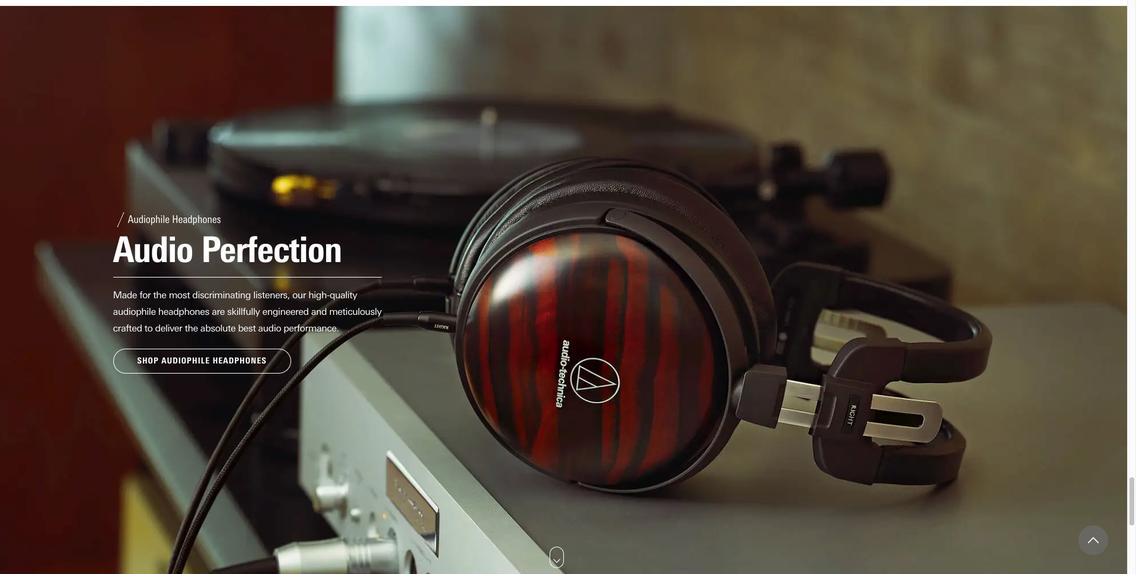 Task type: vqa. For each thing, say whether or not it's contained in the screenshot.
the quality
yes



Task type: locate. For each thing, give the bounding box(es) containing it.
audio
[[258, 323, 281, 334]]

shop
[[137, 356, 159, 366]]

1 vertical spatial the
[[185, 323, 198, 334]]

deliver
[[155, 323, 182, 334]]

0 horizontal spatial the
[[153, 289, 166, 301]]

absolute
[[200, 323, 236, 334]]

audiophile
[[162, 356, 210, 366]]

performance.
[[284, 323, 339, 334]]

the right for in the left bottom of the page
[[153, 289, 166, 301]]

the down headphones
[[185, 323, 198, 334]]

meticulously
[[329, 306, 382, 317]]

most
[[169, 289, 190, 301]]

made
[[113, 289, 137, 301]]

to
[[145, 323, 153, 334]]

made for the most discriminating listeners, our high-quality audiophile headphones are skillfully engineered and meticulously crafted to deliver the absolute best audio performance.
[[113, 289, 382, 334]]

our
[[293, 289, 306, 301]]

the
[[153, 289, 166, 301], [185, 323, 198, 334]]

headphones |audio-technica image
[[0, 6, 1128, 574]]



Task type: describe. For each thing, give the bounding box(es) containing it.
high-
[[309, 289, 330, 301]]

audiophile
[[113, 306, 156, 317]]

and
[[311, 306, 327, 317]]

shop audiophile headphones button
[[113, 349, 291, 374]]

1 horizontal spatial the
[[185, 323, 198, 334]]

skillfully
[[227, 306, 260, 317]]

best
[[238, 323, 256, 334]]

quality
[[330, 289, 357, 301]]

listeners,
[[253, 289, 290, 301]]

headphones
[[213, 356, 267, 366]]

headphones
[[158, 306, 209, 317]]

shop audiophile headphones
[[137, 356, 267, 366]]

discriminating
[[192, 289, 251, 301]]

crafted
[[113, 323, 142, 334]]

for
[[140, 289, 151, 301]]

shop audiophile headphones link
[[113, 349, 291, 374]]

are
[[212, 306, 225, 317]]

engineered
[[263, 306, 309, 317]]

0 vertical spatial the
[[153, 289, 166, 301]]

arrow up image
[[1089, 535, 1100, 546]]



